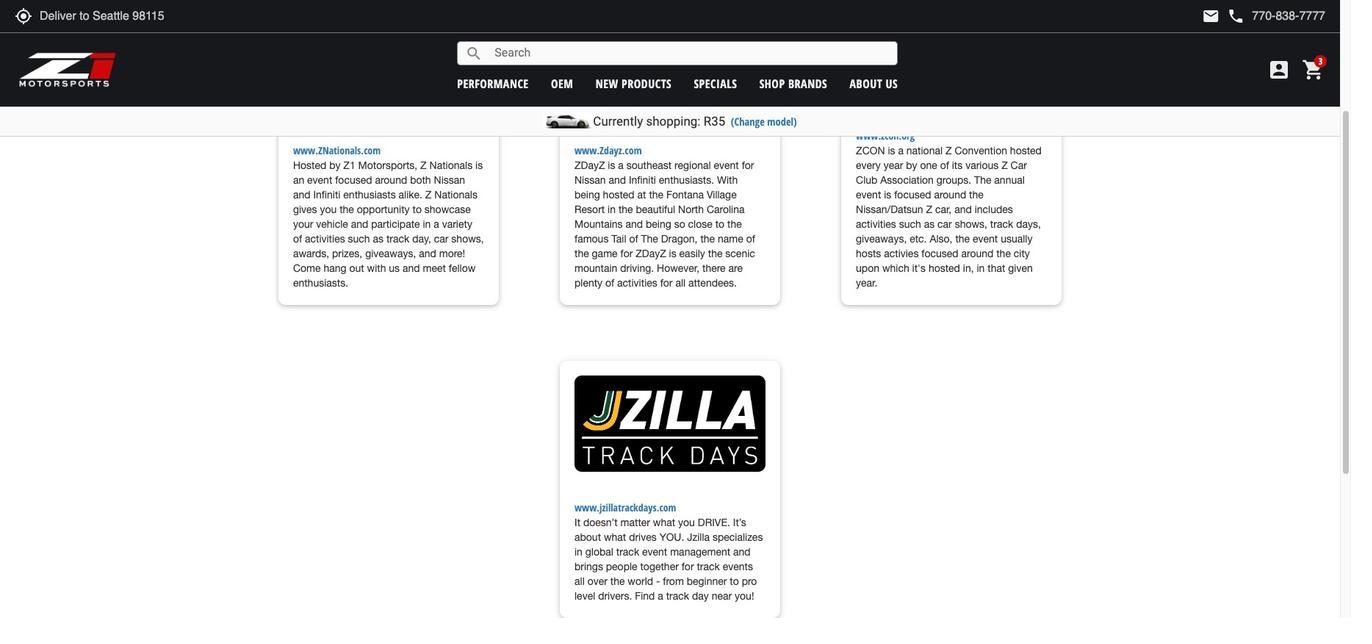 Task type: vqa. For each thing, say whether or not it's contained in the screenshot.
'GTR (R35)'
no



Task type: locate. For each thing, give the bounding box(es) containing it.
0 horizontal spatial car
[[434, 233, 449, 245]]

what down doesn't
[[604, 532, 627, 543]]

such up prizes, at the left top of page
[[348, 233, 370, 245]]

it
[[575, 517, 581, 529]]

event inside www.jzillatrackdays.com it doesn't matter what you drive. it's about what drives you. jzilla specializes in global track event management and brings people together for            track events all over the world - from beginner to pro level drivers. find a track day near you!
[[643, 546, 668, 558]]

infiniti up at on the top left of page
[[629, 175, 656, 186]]

game
[[592, 248, 618, 260]]

1 horizontal spatial hosted
[[929, 263, 961, 275]]

1 horizontal spatial all
[[676, 277, 686, 289]]

by up association
[[907, 160, 918, 172]]

0 horizontal spatial you
[[320, 204, 337, 216]]

nissan
[[434, 175, 465, 186], [575, 175, 606, 186]]

0 vertical spatial shows,
[[955, 219, 988, 230]]

1 horizontal spatial by
[[907, 160, 918, 172]]

event up with
[[714, 160, 739, 172]]

activities down nissan/datsun
[[857, 219, 897, 230]]

1 vertical spatial shows,
[[452, 233, 484, 245]]

event up the together
[[643, 546, 668, 558]]

as down participate at the top left
[[373, 233, 384, 245]]

of inside www.zcon.org zcon is a national z convention hosted every year by one of its various z car club association groups. the annual event is           focused around the nissan/datsun z car, and includes activities such as car shows, track days, giveaways, etc. also, the event usually hosts activies focused around the city upon which it's          hosted in, in that given year.
[[941, 160, 950, 172]]

2 nissan from the left
[[575, 175, 606, 186]]

and up events
[[734, 546, 751, 558]]

0 vertical spatial being
[[575, 189, 600, 201]]

0 vertical spatial nationals
[[430, 160, 473, 172]]

1 vertical spatial activities
[[305, 233, 345, 245]]

nissan inside www.zdayz.com zdayz is a southeast regional event for nissan and infiniti enthusiasts. with being hosted at the fontana village resort in the beautiful north carolina mountains and being so close           to the famous tail of the dragon, the name of the game for zdayz is easily the scenic mountain driving. however, there are plenty of activities for all attendees.
[[575, 175, 606, 186]]

one
[[921, 160, 938, 172]]

z right national
[[946, 145, 952, 157]]

nissan right both on the left top
[[434, 175, 465, 186]]

to inside www.znationals.com hosted by z1 motorsports, z nationals is an event focused around both nissan and infiniti enthusiasts alike. z nationals gives you the opportunity to showcase your vehicle           and participate in a variety of activities such as track day, car shows, awards, prizes, giveaways, and more! come hang out with us and meet fellow enthusiasts.
[[413, 204, 422, 216]]

1 horizontal spatial shows,
[[955, 219, 988, 230]]

of
[[941, 160, 950, 172], [293, 233, 302, 245], [630, 233, 639, 245], [747, 233, 756, 245], [606, 277, 615, 289]]

focused down "also,"
[[922, 248, 959, 260]]

of down mountain
[[606, 277, 615, 289]]

0 vertical spatial as
[[925, 219, 935, 230]]

annual
[[995, 175, 1025, 186]]

1 horizontal spatial nissan
[[575, 175, 606, 186]]

hosted
[[1011, 145, 1042, 157], [603, 189, 635, 201], [929, 263, 961, 275]]

events
[[723, 561, 754, 573]]

and up tail
[[626, 219, 643, 230]]

every
[[857, 160, 881, 172]]

0 horizontal spatial the
[[641, 233, 659, 245]]

zcon
[[857, 145, 886, 157]]

1 horizontal spatial as
[[925, 219, 935, 230]]

giveaways, inside www.znationals.com hosted by z1 motorsports, z nationals is an event focused around both nissan and infiniti enthusiasts alike. z nationals gives you the opportunity to showcase your vehicle           and participate in a variety of activities such as track day, car shows, awards, prizes, giveaways, and more! come hang out with us and meet fellow enthusiasts.
[[365, 248, 416, 260]]

a
[[899, 145, 904, 157], [619, 160, 624, 172], [434, 219, 439, 230], [658, 590, 664, 602]]

easily
[[680, 248, 706, 260]]

doesn't
[[584, 517, 618, 529]]

enthusiasts. down the come
[[293, 277, 349, 289]]

such up etc.
[[900, 219, 922, 230]]

0 vertical spatial you
[[320, 204, 337, 216]]

city
[[1014, 248, 1031, 260]]

of inside www.znationals.com hosted by z1 motorsports, z nationals is an event focused around both nissan and infiniti enthusiasts alike. z nationals gives you the opportunity to showcase your vehicle           and participate in a variety of activities such as track day, car shows, awards, prizes, giveaways, and more! come hang out with us and meet fellow enthusiasts.
[[293, 233, 302, 245]]

to inside www.zdayz.com zdayz is a southeast regional event for nissan and infiniti enthusiasts. with being hosted at the fontana village resort in the beautiful north carolina mountains and being so close           to the famous tail of the dragon, the name of the game for zdayz is easily the scenic mountain driving. however, there are plenty of activities for all attendees.
[[716, 219, 725, 230]]

0 vertical spatial hosted
[[1011, 145, 1042, 157]]

2 vertical spatial to
[[730, 576, 739, 587]]

a up "year"
[[899, 145, 904, 157]]

various
[[966, 160, 999, 172]]

2 horizontal spatial to
[[730, 576, 739, 587]]

what up the "you."
[[653, 517, 676, 529]]

1 vertical spatial infiniti
[[313, 189, 341, 201]]

mail phone
[[1203, 7, 1246, 25]]

resort
[[575, 204, 605, 216]]

in up mountains
[[608, 204, 616, 216]]

car inside www.zcon.org zcon is a national z convention hosted every year by one of its various z car club association groups. the annual event is           focused around the nissan/datsun z car, and includes activities such as car shows, track days, giveaways, etc. also, the event usually hosts activies focused around the city upon which it's          hosted in, in that given year.
[[938, 219, 953, 230]]

nationals up both on the left top
[[430, 160, 473, 172]]

0 vertical spatial such
[[900, 219, 922, 230]]

0 vertical spatial activities
[[857, 219, 897, 230]]

www.znationals.com
[[293, 144, 381, 158]]

0 horizontal spatial all
[[575, 576, 585, 587]]

1 horizontal spatial giveaways,
[[857, 233, 907, 245]]

there
[[703, 263, 726, 275]]

in inside www.zcon.org zcon is a national z convention hosted every year by one of its various z car club association groups. the annual event is           focused around the nissan/datsun z car, and includes activities such as car shows, track days, giveaways, etc. also, the event usually hosts activies focused around the city upon which it's          hosted in, in that given year.
[[977, 263, 985, 275]]

1 vertical spatial hosted
[[603, 189, 635, 201]]

hosted left at on the top left of page
[[603, 189, 635, 201]]

the inside www.jzillatrackdays.com it doesn't matter what you drive. it's about what drives you. jzilla specializes in global track event management and brings people together for            track events all over the world - from beginner to pro level drivers. find a track day near you!
[[611, 576, 625, 587]]

event down club
[[857, 189, 882, 201]]

by inside www.zcon.org zcon is a national z convention hosted every year by one of its various z car club association groups. the annual event is           focused around the nissan/datsun z car, and includes activities such as car shows, track days, giveaways, etc. also, the event usually hosts activies focused around the city upon which it's          hosted in, in that given year.
[[907, 160, 918, 172]]

1 vertical spatial focused
[[895, 189, 932, 201]]

by left z1
[[329, 160, 341, 172]]

of right tail
[[630, 233, 639, 245]]

beginner
[[687, 576, 727, 587]]

close
[[689, 219, 713, 230]]

0 horizontal spatial as
[[373, 233, 384, 245]]

you.
[[660, 532, 685, 543]]

in right in,
[[977, 263, 985, 275]]

1 horizontal spatial you
[[679, 517, 695, 529]]

specials
[[694, 75, 738, 92]]

you
[[320, 204, 337, 216], [679, 517, 695, 529]]

enthusiasts.
[[659, 175, 715, 186], [293, 277, 349, 289]]

2 horizontal spatial activities
[[857, 219, 897, 230]]

activities inside www.zdayz.com zdayz is a southeast regional event for nissan and infiniti enthusiasts. with being hosted at the fontana village resort in the beautiful north carolina mountains and being so close           to the famous tail of the dragon, the name of the game for zdayz is easily the scenic mountain driving. however, there are plenty of activities for all attendees.
[[618, 277, 658, 289]]

0 vertical spatial focused
[[335, 175, 372, 186]]

upon
[[857, 263, 880, 275]]

and inside www.jzillatrackdays.com it doesn't matter what you drive. it's about what drives you. jzilla specializes in global track event management and brings people together for            track events all over the world - from beginner to pro level drivers. find a track day near you!
[[734, 546, 751, 558]]

the up there
[[709, 248, 723, 260]]

0 vertical spatial infiniti
[[629, 175, 656, 186]]

around down "motorsports,"
[[375, 175, 407, 186]]

event inside www.zdayz.com zdayz is a southeast regional event for nissan and infiniti enthusiasts. with being hosted at the fontana village resort in the beautiful north carolina mountains and being so close           to the famous tail of the dragon, the name of the game for zdayz is easily the scenic mountain driving. however, there are plenty of activities for all attendees.
[[714, 160, 739, 172]]

all up the level
[[575, 576, 585, 587]]

focused
[[335, 175, 372, 186], [895, 189, 932, 201], [922, 248, 959, 260]]

1 horizontal spatial enthusiasts.
[[659, 175, 715, 186]]

www.znationals.com hosted by z1 motorsports, z nationals is an event focused around both nissan and infiniti enthusiasts alike. z nationals gives you the opportunity to showcase your vehicle           and participate in a variety of activities such as track day, car shows, awards, prizes, giveaways, and more! come hang out with us and meet fellow enthusiasts.
[[293, 144, 484, 289]]

oem link
[[551, 75, 574, 92]]

drives
[[629, 532, 657, 543]]

1 vertical spatial to
[[716, 219, 725, 230]]

the
[[649, 189, 664, 201], [970, 189, 984, 201], [340, 204, 354, 216], [619, 204, 633, 216], [728, 219, 742, 230], [701, 233, 715, 245], [956, 233, 971, 245], [575, 248, 589, 260], [709, 248, 723, 260], [997, 248, 1012, 260], [611, 576, 625, 587]]

drivers.
[[599, 590, 632, 602]]

mail
[[1203, 7, 1221, 25]]

the
[[975, 175, 992, 186], [641, 233, 659, 245]]

0 horizontal spatial what
[[604, 532, 627, 543]]

shopping_cart link
[[1299, 58, 1326, 82]]

focused down z1
[[335, 175, 372, 186]]

1 by from the left
[[329, 160, 341, 172]]

car up more!
[[434, 233, 449, 245]]

in,
[[964, 263, 975, 275]]

however,
[[657, 263, 700, 275]]

the inside www.zcon.org zcon is a national z convention hosted every year by one of its various z car club association groups. the annual event is           focused around the nissan/datsun z car, and includes activities such as car shows, track days, giveaways, etc. also, the event usually hosts activies focused around the city upon which it's          hosted in, in that given year.
[[975, 175, 992, 186]]

the down the "famous"
[[575, 248, 589, 260]]

of left "its"
[[941, 160, 950, 172]]

the left beautiful
[[619, 204, 633, 216]]

zdayz up driving.
[[636, 248, 667, 260]]

as
[[925, 219, 935, 230], [373, 233, 384, 245]]

you up 'vehicle'
[[320, 204, 337, 216]]

giveaways, inside www.zcon.org zcon is a national z convention hosted every year by one of its various z car club association groups. the annual event is           focused around the nissan/datsun z car, and includes activities such as car shows, track days, giveaways, etc. also, the event usually hosts activies focused around the city upon which it's          hosted in, in that given year.
[[857, 233, 907, 245]]

pro
[[742, 576, 758, 587]]

1 vertical spatial car
[[434, 233, 449, 245]]

convention
[[955, 145, 1008, 157]]

0 horizontal spatial hosted
[[603, 189, 635, 201]]

in
[[608, 204, 616, 216], [423, 219, 431, 230], [977, 263, 985, 275], [575, 546, 583, 558]]

shows, down variety
[[452, 233, 484, 245]]

0 vertical spatial zdayz
[[575, 160, 605, 172]]

1 horizontal spatial infiniti
[[629, 175, 656, 186]]

1 vertical spatial you
[[679, 517, 695, 529]]

the up that
[[997, 248, 1012, 260]]

for down however, on the top
[[661, 277, 673, 289]]

focused down association
[[895, 189, 932, 201]]

all down however, on the top
[[676, 277, 686, 289]]

to left the 'pro'
[[730, 576, 739, 587]]

people
[[606, 561, 638, 573]]

infiniti inside www.znationals.com hosted by z1 motorsports, z nationals is an event focused around both nissan and infiniti enthusiasts alike. z nationals gives you the opportunity to showcase your vehicle           and participate in a variety of activities such as track day, car shows, awards, prizes, giveaways, and more! come hang out with us and meet fellow enthusiasts.
[[313, 189, 341, 201]]

being up resort in the left top of the page
[[575, 189, 600, 201]]

hosted up the car
[[1011, 145, 1042, 157]]

as up etc.
[[925, 219, 935, 230]]

you up jzilla on the bottom right
[[679, 517, 695, 529]]

1 nissan from the left
[[434, 175, 465, 186]]

0 vertical spatial what
[[653, 517, 676, 529]]

1 vertical spatial being
[[646, 219, 672, 230]]

a down www.zdayz.com link
[[619, 160, 624, 172]]

it's
[[913, 263, 926, 275]]

famous
[[575, 233, 609, 245]]

around down groups.
[[935, 189, 967, 201]]

0 vertical spatial car
[[938, 219, 953, 230]]

infiniti up gives
[[313, 189, 341, 201]]

nissan/datsun
[[857, 204, 924, 216]]

0 horizontal spatial by
[[329, 160, 341, 172]]

track down includes
[[991, 219, 1014, 230]]

and inside www.zcon.org zcon is a national z convention hosted every year by one of its various z car club association groups. the annual event is           focused around the nissan/datsun z car, and includes activities such as car shows, track days, giveaways, etc. also, the event usually hosts activies focused around the city upon which it's          hosted in, in that given year.
[[955, 204, 972, 216]]

1 horizontal spatial to
[[716, 219, 725, 230]]

enthusiasts. inside www.zdayz.com zdayz is a southeast regional event for nissan and infiniti enthusiasts. with being hosted at the fontana village resort in the beautiful north carolina mountains and being so close           to the famous tail of the dragon, the name of the game for zdayz is easily the scenic mountain driving. however, there are plenty of activities for all attendees.
[[659, 175, 715, 186]]

0 vertical spatial the
[[975, 175, 992, 186]]

focused inside www.znationals.com hosted by z1 motorsports, z nationals is an event focused around both nissan and infiniti enthusiasts alike. z nationals gives you the opportunity to showcase your vehicle           and participate in a variety of activities such as track day, car shows, awards, prizes, giveaways, and more! come hang out with us and meet fellow enthusiasts.
[[335, 175, 372, 186]]

account_box link
[[1264, 58, 1295, 82]]

track inside www.zcon.org zcon is a national z convention hosted every year by one of its various z car club association groups. the annual event is           focused around the nissan/datsun z car, and includes activities such as car shows, track days, giveaways, etc. also, the event usually hosts activies focused around the city upon which it's          hosted in, in that given year.
[[991, 219, 1014, 230]]

z up both on the left top
[[421, 160, 427, 172]]

name
[[718, 233, 744, 245]]

2 vertical spatial activities
[[618, 277, 658, 289]]

the right at on the top left of page
[[649, 189, 664, 201]]

nissan up resort in the left top of the page
[[575, 175, 606, 186]]

0 horizontal spatial to
[[413, 204, 422, 216]]

is inside www.znationals.com hosted by z1 motorsports, z nationals is an event focused around both nissan and infiniti enthusiasts alike. z nationals gives you the opportunity to showcase your vehicle           and participate in a variety of activities such as track day, car shows, awards, prizes, giveaways, and more! come hang out with us and meet fellow enthusiasts.
[[476, 160, 483, 172]]

for down management
[[682, 561, 694, 573]]

and
[[609, 175, 626, 186], [293, 189, 311, 201], [955, 204, 972, 216], [351, 219, 369, 230], [626, 219, 643, 230], [419, 248, 437, 260], [403, 263, 420, 275], [734, 546, 751, 558]]

0 horizontal spatial giveaways,
[[365, 248, 416, 260]]

0 vertical spatial all
[[676, 277, 686, 289]]

in inside www.zdayz.com zdayz is a southeast regional event for nissan and infiniti enthusiasts. with being hosted at the fontana village resort in the beautiful north carolina mountains and being so close           to the famous tail of the dragon, the name of the game for zdayz is easily the scenic mountain driving. however, there are plenty of activities for all attendees.
[[608, 204, 616, 216]]

www.zdayz.com
[[575, 144, 642, 158]]

of down your on the left top
[[293, 233, 302, 245]]

opportunity
[[357, 204, 410, 216]]

given
[[1009, 263, 1033, 275]]

you inside www.jzillatrackdays.com it doesn't matter what you drive. it's about what drives you. jzilla specializes in global track event management and brings people together for            track events all over the world - from beginner to pro level drivers. find a track day near you!
[[679, 517, 695, 529]]

the up 'vehicle'
[[340, 204, 354, 216]]

the up drivers.
[[611, 576, 625, 587]]

1 vertical spatial all
[[575, 576, 585, 587]]

and right 'vehicle'
[[351, 219, 369, 230]]

such inside www.zcon.org zcon is a national z convention hosted every year by one of its various z car club association groups. the annual event is           focused around the nissan/datsun z car, and includes activities such as car shows, track days, giveaways, etc. also, the event usually hosts activies focused around the city upon which it's          hosted in, in that given year.
[[900, 219, 922, 230]]

club
[[857, 175, 878, 186]]

to down alike.
[[413, 204, 422, 216]]

attendees.
[[689, 277, 737, 289]]

a inside www.zcon.org zcon is a national z convention hosted every year by one of its various z car club association groups. the annual event is           focused around the nissan/datsun z car, and includes activities such as car shows, track days, giveaways, etc. also, the event usually hosts activies focused around the city upon which it's          hosted in, in that given year.
[[899, 145, 904, 157]]

(change
[[731, 115, 765, 129]]

1 vertical spatial giveaways,
[[365, 248, 416, 260]]

also,
[[930, 233, 953, 245]]

all
[[676, 277, 686, 289], [575, 576, 585, 587]]

2 horizontal spatial hosted
[[1011, 145, 1042, 157]]

1 horizontal spatial being
[[646, 219, 672, 230]]

nationals up showcase
[[435, 189, 478, 201]]

event down includes
[[973, 233, 999, 245]]

such inside www.znationals.com hosted by z1 motorsports, z nationals is an event focused around both nissan and infiniti enthusiasts alike. z nationals gives you the opportunity to showcase your vehicle           and participate in a variety of activities such as track day, car shows, awards, prizes, giveaways, and more! come hang out with us and meet fellow enthusiasts.
[[348, 233, 370, 245]]

z left car,
[[927, 204, 933, 216]]

performance link
[[457, 75, 529, 92]]

1 horizontal spatial activities
[[618, 277, 658, 289]]

the down various
[[975, 175, 992, 186]]

the left dragon,
[[641, 233, 659, 245]]

car
[[938, 219, 953, 230], [434, 233, 449, 245]]

0 horizontal spatial nissan
[[434, 175, 465, 186]]

plenty
[[575, 277, 603, 289]]

mountains
[[575, 219, 623, 230]]

1 vertical spatial what
[[604, 532, 627, 543]]

infiniti
[[629, 175, 656, 186], [313, 189, 341, 201]]

is
[[888, 145, 896, 157], [476, 160, 483, 172], [608, 160, 616, 172], [885, 189, 892, 201], [669, 248, 677, 260]]

enthusiasts. inside www.znationals.com hosted by z1 motorsports, z nationals is an event focused around both nissan and infiniti enthusiasts alike. z nationals gives you the opportunity to showcase your vehicle           and participate in a variety of activities such as track day, car shows, awards, prizes, giveaways, and more! come hang out with us and meet fellow enthusiasts.
[[293, 277, 349, 289]]

world
[[628, 576, 654, 587]]

1 horizontal spatial the
[[975, 175, 992, 186]]

0 vertical spatial enthusiasts.
[[659, 175, 715, 186]]

all inside www.zdayz.com zdayz is a southeast regional event for nissan and infiniti enthusiasts. with being hosted at the fontana village resort in the beautiful north carolina mountains and being so close           to the famous tail of the dragon, the name of the game for zdayz is easily the scenic mountain driving. however, there are plenty of activities for all attendees.
[[676, 277, 686, 289]]

a inside www.jzillatrackdays.com it doesn't matter what you drive. it's about what drives you. jzilla specializes in global track event management and brings people together for            track events all over the world - from beginner to pro level drivers. find a track day near you!
[[658, 590, 664, 602]]

hosts
[[857, 248, 882, 260]]

car inside www.znationals.com hosted by z1 motorsports, z nationals is an event focused around both nissan and infiniti enthusiasts alike. z nationals gives you the opportunity to showcase your vehicle           and participate in a variety of activities such as track day, car shows, awards, prizes, giveaways, and more! come hang out with us and meet fellow enthusiasts.
[[434, 233, 449, 245]]

the inside www.znationals.com hosted by z1 motorsports, z nationals is an event focused around both nissan and infiniti enthusiasts alike. z nationals gives you the opportunity to showcase your vehicle           and participate in a variety of activities such as track day, car shows, awards, prizes, giveaways, and more! come hang out with us and meet fellow enthusiasts.
[[340, 204, 354, 216]]

track
[[991, 219, 1014, 230], [387, 233, 410, 245], [617, 546, 640, 558], [697, 561, 720, 573], [667, 590, 690, 602]]

an
[[293, 175, 305, 186]]

1 horizontal spatial car
[[938, 219, 953, 230]]

2 by from the left
[[907, 160, 918, 172]]

oem
[[551, 75, 574, 92]]

track down from
[[667, 590, 690, 602]]

zdayz down www.zdayz.com link
[[575, 160, 605, 172]]

in down about
[[575, 546, 583, 558]]

event inside www.znationals.com hosted by z1 motorsports, z nationals is an event focused around both nissan and infiniti enthusiasts alike. z nationals gives you the opportunity to showcase your vehicle           and participate in a variety of activities such as track day, car shows, awards, prizes, giveaways, and more! come hang out with us and meet fellow enthusiasts.
[[307, 175, 333, 186]]

brands
[[789, 75, 828, 92]]

a down showcase
[[434, 219, 439, 230]]

hosted left in,
[[929, 263, 961, 275]]

southeast
[[627, 160, 672, 172]]

and right car,
[[955, 204, 972, 216]]

event down "hosted"
[[307, 175, 333, 186]]

1 vertical spatial the
[[641, 233, 659, 245]]

and down the day,
[[419, 248, 437, 260]]

0 horizontal spatial infiniti
[[313, 189, 341, 201]]

shows, down includes
[[955, 219, 988, 230]]

by
[[329, 160, 341, 172], [907, 160, 918, 172]]

driving.
[[621, 263, 654, 275]]

being down beautiful
[[646, 219, 672, 230]]

the right "also,"
[[956, 233, 971, 245]]

north
[[679, 204, 704, 216]]

the inside www.zdayz.com zdayz is a southeast regional event for nissan and infiniti enthusiasts. with being hosted at the fontana village resort in the beautiful north carolina mountains and being so close           to the famous tail of the dragon, the name of the game for zdayz is easily the scenic mountain driving. however, there are plenty of activities for all attendees.
[[641, 233, 659, 245]]

hosted
[[293, 160, 327, 172]]

1 vertical spatial nationals
[[435, 189, 478, 201]]

track down participate at the top left
[[387, 233, 410, 245]]

0 vertical spatial to
[[413, 204, 422, 216]]

0 horizontal spatial activities
[[305, 233, 345, 245]]

to down carolina
[[716, 219, 725, 230]]

us
[[389, 263, 400, 275]]

hosted inside www.zdayz.com zdayz is a southeast regional event for nissan and infiniti enthusiasts. with being hosted at the fontana village resort in the beautiful north carolina mountains and being so close           to the famous tail of the dragon, the name of the game for zdayz is easily the scenic mountain driving. however, there are plenty of activities for all attendees.
[[603, 189, 635, 201]]

0 vertical spatial giveaways,
[[857, 233, 907, 245]]

1 vertical spatial as
[[373, 233, 384, 245]]

0 horizontal spatial shows,
[[452, 233, 484, 245]]

car down car,
[[938, 219, 953, 230]]

enthusiasts. up fontana
[[659, 175, 715, 186]]

awards,
[[293, 248, 329, 260]]

a inside www.zdayz.com zdayz is a southeast regional event for nissan and infiniti enthusiasts. with being hosted at the fontana village resort in the beautiful north carolina mountains and being so close           to the famous tail of the dragon, the name of the game for zdayz is easily the scenic mountain driving. however, there are plenty of activities for all attendees.
[[619, 160, 624, 172]]

car
[[1011, 160, 1028, 172]]

1 vertical spatial such
[[348, 233, 370, 245]]

a down -
[[658, 590, 664, 602]]

1 horizontal spatial such
[[900, 219, 922, 230]]

about us link
[[850, 75, 899, 92]]

activities down 'vehicle'
[[305, 233, 345, 245]]

shopping_cart
[[1303, 58, 1326, 82]]

around up in,
[[962, 248, 994, 260]]

in up the day,
[[423, 219, 431, 230]]

giveaways, up hosts
[[857, 233, 907, 245]]

1 horizontal spatial zdayz
[[636, 248, 667, 260]]

0 vertical spatial around
[[375, 175, 407, 186]]

0 horizontal spatial such
[[348, 233, 370, 245]]

1 vertical spatial enthusiasts.
[[293, 277, 349, 289]]

giveaways, up 'us'
[[365, 248, 416, 260]]

what
[[653, 517, 676, 529], [604, 532, 627, 543]]

2 vertical spatial hosted
[[929, 263, 961, 275]]

activities down driving.
[[618, 277, 658, 289]]

beautiful
[[636, 204, 676, 216]]

0 horizontal spatial enthusiasts.
[[293, 277, 349, 289]]



Task type: describe. For each thing, give the bounding box(es) containing it.
with
[[367, 263, 386, 275]]

2 vertical spatial around
[[962, 248, 994, 260]]

vehicle
[[316, 219, 348, 230]]

z left the car
[[1002, 160, 1008, 172]]

day
[[692, 590, 709, 602]]

shop
[[760, 75, 786, 92]]

enthusiasts
[[344, 189, 396, 201]]

to inside www.jzillatrackdays.com it doesn't matter what you drive. it's about what drives you. jzilla specializes in global track event management and brings people together for            track events all over the world - from beginner to pro level drivers. find a track day near you!
[[730, 576, 739, 587]]

0 horizontal spatial zdayz
[[575, 160, 605, 172]]

Search search field
[[483, 42, 898, 65]]

www.jzillatrackdays.com link
[[575, 501, 677, 515]]

car,
[[936, 204, 952, 216]]

us
[[886, 75, 899, 92]]

days,
[[1017, 219, 1042, 230]]

the up name
[[728, 219, 742, 230]]

phone link
[[1228, 7, 1326, 25]]

gives
[[293, 204, 317, 216]]

participate
[[371, 219, 420, 230]]

national
[[907, 145, 943, 157]]

shop brands
[[760, 75, 828, 92]]

showcase
[[425, 204, 471, 216]]

scenic
[[726, 248, 756, 260]]

together
[[641, 561, 679, 573]]

my_location
[[15, 7, 32, 25]]

activities inside www.znationals.com hosted by z1 motorsports, z nationals is an event focused around both nissan and infiniti enthusiasts alike. z nationals gives you the opportunity to showcase your vehicle           and participate in a variety of activities such as track day, car shows, awards, prizes, giveaways, and more! come hang out with us and meet fellow enthusiasts.
[[305, 233, 345, 245]]

and down an
[[293, 189, 311, 201]]

from
[[663, 576, 684, 587]]

for down tail
[[621, 248, 633, 260]]

new
[[596, 75, 619, 92]]

shop brands link
[[760, 75, 828, 92]]

www.jzillatrackdays.com it doesn't matter what you drive. it's about what drives you. jzilla specializes in global track event management and brings people together for            track events all over the world - from beginner to pro level drivers. find a track day near you!
[[575, 501, 763, 602]]

alike.
[[399, 189, 423, 201]]

in inside www.jzillatrackdays.com it doesn't matter what you drive. it's about what drives you. jzilla specializes in global track event management and brings people together for            track events all over the world - from beginner to pro level drivers. find a track day near you!
[[575, 546, 583, 558]]

regional
[[675, 160, 711, 172]]

z1 motorsports logo image
[[18, 51, 117, 88]]

around inside www.znationals.com hosted by z1 motorsports, z nationals is an event focused around both nissan and infiniti enthusiasts alike. z nationals gives you the opportunity to showcase your vehicle           and participate in a variety of activities such as track day, car shows, awards, prizes, giveaways, and more! come hang out with us and meet fellow enthusiasts.
[[375, 175, 407, 186]]

products
[[622, 75, 672, 92]]

near
[[712, 590, 732, 602]]

dragon,
[[661, 233, 698, 245]]

track inside www.znationals.com hosted by z1 motorsports, z nationals is an event focused around both nissan and infiniti enthusiasts alike. z nationals gives you the opportunity to showcase your vehicle           and participate in a variety of activities such as track day, car shows, awards, prizes, giveaways, and more! come hang out with us and meet fellow enthusiasts.
[[387, 233, 410, 245]]

prizes,
[[332, 248, 363, 260]]

at
[[638, 189, 647, 201]]

hang
[[324, 263, 347, 275]]

matter
[[621, 517, 651, 529]]

infiniti inside www.zdayz.com zdayz is a southeast regional event for nissan and infiniti enthusiasts. with being hosted at the fontana village resort in the beautiful north carolina mountains and being so close           to the famous tail of the dragon, the name of the game for zdayz is easily the scenic mountain driving. however, there are plenty of activities for all attendees.
[[629, 175, 656, 186]]

mail link
[[1203, 7, 1221, 25]]

www.zcon.org link
[[857, 129, 915, 144]]

find
[[635, 590, 655, 602]]

shopping:
[[647, 114, 701, 129]]

1 horizontal spatial what
[[653, 517, 676, 529]]

track up beginner
[[697, 561, 720, 573]]

nissan inside www.znationals.com hosted by z1 motorsports, z nationals is an event focused around both nissan and infiniti enthusiasts alike. z nationals gives you the opportunity to showcase your vehicle           and participate in a variety of activities such as track day, car shows, awards, prizes, giveaways, and more! come hang out with us and meet fellow enthusiasts.
[[434, 175, 465, 186]]

all inside www.jzillatrackdays.com it doesn't matter what you drive. it's about what drives you. jzilla specializes in global track event management and brings people together for            track events all over the world - from beginner to pro level drivers. find a track day near you!
[[575, 576, 585, 587]]

specials link
[[694, 75, 738, 92]]

tail
[[612, 233, 627, 245]]

0 horizontal spatial being
[[575, 189, 600, 201]]

as inside www.znationals.com hosted by z1 motorsports, z nationals is an event focused around both nissan and infiniti enthusiasts alike. z nationals gives you the opportunity to showcase your vehicle           and participate in a variety of activities such as track day, car shows, awards, prizes, giveaways, and more! come hang out with us and meet fellow enthusiasts.
[[373, 233, 384, 245]]

www.zdayz.com link
[[575, 144, 642, 158]]

etc.
[[910, 233, 927, 245]]

activities inside www.zcon.org zcon is a national z convention hosted every year by one of its various z car club association groups. the annual event is           focused around the nissan/datsun z car, and includes activities such as car shows, track days, giveaways, etc. also, the event usually hosts activies focused around the city upon which it's          hosted in, in that given year.
[[857, 219, 897, 230]]

in inside www.znationals.com hosted by z1 motorsports, z nationals is an event focused around both nissan and infiniti enthusiasts alike. z nationals gives you the opportunity to showcase your vehicle           and participate in a variety of activities such as track day, car shows, awards, prizes, giveaways, and more! come hang out with us and meet fellow enthusiasts.
[[423, 219, 431, 230]]

2 vertical spatial focused
[[922, 248, 959, 260]]

about
[[575, 532, 601, 543]]

about
[[850, 75, 883, 92]]

year.
[[857, 277, 878, 289]]

brings
[[575, 561, 603, 573]]

management
[[671, 546, 731, 558]]

by inside www.znationals.com hosted by z1 motorsports, z nationals is an event focused around both nissan and infiniti enthusiasts alike. z nationals gives you the opportunity to showcase your vehicle           and participate in a variety of activities such as track day, car shows, awards, prizes, giveaways, and more! come hang out with us and meet fellow enthusiasts.
[[329, 160, 341, 172]]

-
[[656, 576, 660, 587]]

shows, inside www.zcon.org zcon is a national z convention hosted every year by one of its various z car club association groups. the annual event is           focused around the nissan/datsun z car, and includes activities such as car shows, track days, giveaways, etc. also, the event usually hosts activies focused around the city upon which it's          hosted in, in that given year.
[[955, 219, 988, 230]]

shows, inside www.znationals.com hosted by z1 motorsports, z nationals is an event focused around both nissan and infiniti enthusiasts alike. z nationals gives you the opportunity to showcase your vehicle           and participate in a variety of activities such as track day, car shows, awards, prizes, giveaways, and more! come hang out with us and meet fellow enthusiasts.
[[452, 233, 484, 245]]

day,
[[413, 233, 431, 245]]

search
[[466, 44, 483, 62]]

as inside www.zcon.org zcon is a national z convention hosted every year by one of its various z car club association groups. the annual event is           focused around the nissan/datsun z car, and includes activities such as car shows, track days, giveaways, etc. also, the event usually hosts activies focused around the city upon which it's          hosted in, in that given year.
[[925, 219, 935, 230]]

www.zcon.org
[[857, 129, 915, 143]]

of up scenic
[[747, 233, 756, 245]]

new products link
[[596, 75, 672, 92]]

it's
[[734, 517, 747, 529]]

groups.
[[937, 175, 972, 186]]

the down close
[[701, 233, 715, 245]]

the up includes
[[970, 189, 984, 201]]

carolina
[[707, 204, 745, 216]]

you!
[[735, 590, 755, 602]]

year
[[884, 160, 904, 172]]

www.znationals.com link
[[293, 144, 381, 158]]

includes
[[975, 204, 1014, 216]]

1 vertical spatial zdayz
[[636, 248, 667, 260]]

1 vertical spatial around
[[935, 189, 967, 201]]

with
[[717, 175, 738, 186]]

for down (change
[[742, 160, 755, 172]]

www.zcon.org zcon is a national z convention hosted every year by one of its various z car club association groups. the annual event is           focused around the nissan/datsun z car, and includes activities such as car shows, track days, giveaways, etc. also, the event usually hosts activies focused around the city upon which it's          hosted in, in that given year.
[[857, 129, 1042, 289]]

z down both on the left top
[[426, 189, 432, 201]]

and right 'us'
[[403, 263, 420, 275]]

over
[[588, 576, 608, 587]]

r35
[[704, 114, 726, 129]]

model)
[[768, 115, 797, 129]]

z1
[[344, 160, 356, 172]]

and down www.zdayz.com link
[[609, 175, 626, 186]]

activies
[[885, 248, 919, 260]]

out
[[349, 263, 364, 275]]

its
[[953, 160, 963, 172]]

come
[[293, 263, 321, 275]]

for inside www.jzillatrackdays.com it doesn't matter what you drive. it's about what drives you. jzilla specializes in global track event management and brings people together for            track events all over the world - from beginner to pro level drivers. find a track day near you!
[[682, 561, 694, 573]]

you inside www.znationals.com hosted by z1 motorsports, z nationals is an event focused around both nissan and infiniti enthusiasts alike. z nationals gives you the opportunity to showcase your vehicle           and participate in a variety of activities such as track day, car shows, awards, prizes, giveaways, and more! come hang out with us and meet fellow enthusiasts.
[[320, 204, 337, 216]]

your
[[293, 219, 313, 230]]

currently shopping: r35 (change model)
[[594, 114, 797, 129]]

track up people on the left of the page
[[617, 546, 640, 558]]

www.zdayz.com zdayz is a southeast regional event for nissan and infiniti enthusiasts. with being hosted at the fontana village resort in the beautiful north carolina mountains and being so close           to the famous tail of the dragon, the name of the game for zdayz is easily the scenic mountain driving. however, there are plenty of activities for all attendees.
[[575, 144, 756, 289]]

a inside www.znationals.com hosted by z1 motorsports, z nationals is an event focused around both nissan and infiniti enthusiasts alike. z nationals gives you the opportunity to showcase your vehicle           and participate in a variety of activities such as track day, car shows, awards, prizes, giveaways, and more! come hang out with us and meet fellow enthusiasts.
[[434, 219, 439, 230]]

www.jzillatrackdays.com
[[575, 501, 677, 515]]



